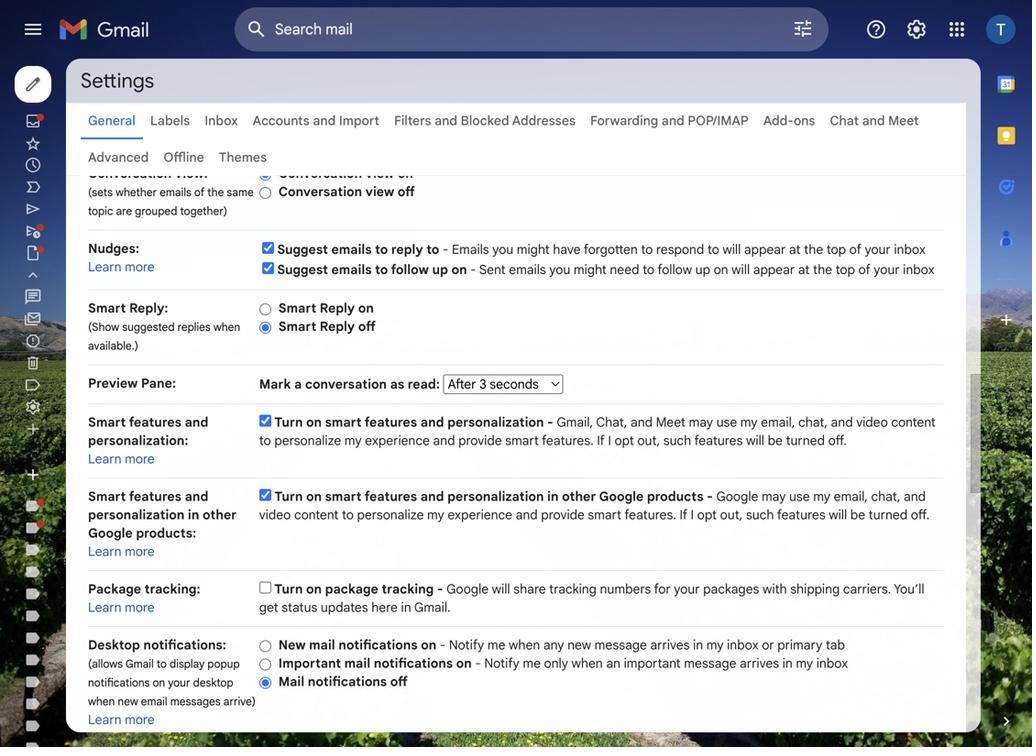 Task type: vqa. For each thing, say whether or not it's contained in the screenshot.
Support Image
yes



Task type: describe. For each thing, give the bounding box(es) containing it.
use inside google may use my email, chat, and video content to personalize my experience and provide smart features. if i opt out, such features will be turned off.
[[790, 489, 811, 505]]

support image
[[866, 18, 888, 40]]

- right products
[[707, 489, 714, 505]]

available.)
[[88, 339, 139, 353]]

content inside gmail, chat, and meet may use my email, chat, and video content to personalize my experience and provide smart features. if i opt out, such features will be turned off.
[[892, 415, 936, 431]]

chat
[[830, 113, 859, 129]]

suggested
[[122, 321, 175, 334]]

gmail
[[125, 658, 154, 671]]

gmail.
[[415, 600, 451, 616]]

forwarding and pop/imap link
[[591, 113, 749, 129]]

when left an
[[572, 656, 603, 672]]

google left products
[[599, 489, 644, 505]]

inbox
[[205, 113, 238, 129]]

chat,
[[597, 415, 628, 431]]

carriers.
[[844, 582, 892, 598]]

status
[[282, 600, 318, 616]]

chat, inside google may use my email, chat, and video content to personalize my experience and provide smart features. if i opt out, such features will be turned off.
[[872, 489, 901, 505]]

turn for turn on package tracking -
[[275, 582, 303, 598]]

smart inside gmail, chat, and meet may use my email, chat, and video content to personalize my experience and provide smart features. if i opt out, such features will be turned off.
[[506, 433, 539, 449]]

use inside gmail, chat, and meet may use my email, chat, and video content to personalize my experience and provide smart features. if i opt out, such features will be turned off.
[[717, 415, 738, 431]]

features inside smart features and personalization in other google products: learn more
[[129, 489, 182, 505]]

conversation view on
[[279, 166, 413, 182]]

ons
[[794, 113, 816, 129]]

suggest for suggest emails to reply to - emails you might have forgotten to respond to will appear at the top of your inbox
[[277, 242, 328, 258]]

learn inside smart features and personalization in other google products: learn more
[[88, 544, 122, 560]]

labels link
[[150, 113, 190, 129]]

0 vertical spatial you
[[493, 242, 514, 258]]

advanced
[[88, 150, 149, 166]]

and inside smart features and personalization in other google products: learn more
[[185, 489, 209, 505]]

may inside gmail, chat, and meet may use my email, chat, and video content to personalize my experience and provide smart features. if i opt out, such features will be turned off.
[[689, 415, 714, 431]]

0 horizontal spatial message
[[595, 637, 647, 654]]

1 vertical spatial appear
[[754, 262, 795, 278]]

respond
[[657, 242, 705, 258]]

will inside google will share tracking numbers for your packages with shipping carriers. you'll get status updates here in gmail.
[[492, 582, 511, 598]]

emails
[[452, 242, 489, 258]]

0 vertical spatial at
[[790, 242, 801, 258]]

2 vertical spatial the
[[814, 262, 833, 278]]

provide inside gmail, chat, and meet may use my email, chat, and video content to personalize my experience and provide smart features. if i opt out, such features will be turned off.
[[459, 433, 502, 449]]

accounts
[[253, 113, 310, 129]]

1 vertical spatial message
[[684, 656, 737, 672]]

(show
[[88, 321, 119, 334]]

nudges:
[[88, 241, 139, 257]]

and inside smart features and personalization: learn more
[[185, 415, 209, 431]]

chat and meet link
[[830, 113, 920, 129]]

themes link
[[219, 150, 267, 166]]

mark
[[259, 377, 291, 393]]

google inside google will share tracking numbers for your packages with shipping carriers. you'll get status updates here in gmail.
[[447, 582, 489, 598]]

off. inside gmail, chat, and meet may use my email, chat, and video content to personalize my experience and provide smart features. if i opt out, such features will be turned off.
[[829, 433, 847, 449]]

google inside smart features and personalization in other google products: learn more
[[88, 526, 133, 542]]

features inside smart features and personalization: learn more
[[129, 415, 182, 431]]

primary
[[778, 637, 823, 654]]

features inside gmail, chat, and meet may use my email, chat, and video content to personalize my experience and provide smart features. if i opt out, such features will be turned off.
[[695, 433, 743, 449]]

google may use my email, chat, and video content to personalize my experience and provide smart features. if i opt out, such features will be turned off.
[[259, 489, 930, 523]]

- left gmail,
[[548, 415, 554, 431]]

advanced link
[[88, 150, 149, 166]]

1 vertical spatial of
[[850, 242, 862, 258]]

5 learn more link from the top
[[88, 712, 155, 728]]

arrive)
[[224, 695, 256, 709]]

i inside gmail, chat, and meet may use my email, chat, and video content to personalize my experience and provide smart features. if i opt out, such features will be turned off.
[[608, 433, 612, 449]]

in down gmail,
[[548, 489, 559, 505]]

1 vertical spatial the
[[805, 242, 824, 258]]

reply:
[[129, 300, 168, 316]]

features down as
[[365, 415, 417, 431]]

notifications down important
[[308, 674, 387, 690]]

general
[[88, 113, 136, 129]]

add-ons link
[[764, 113, 816, 129]]

any
[[544, 637, 565, 654]]

(sets
[[88, 186, 113, 199]]

display
[[170, 658, 205, 671]]

be inside gmail, chat, and meet may use my email, chat, and video content to personalize my experience and provide smart features. if i opt out, such features will be turned off.
[[768, 433, 783, 449]]

when inside desktop notifications: (allows gmail to display popup notifications on your desktop when new email messages arrive) learn more
[[88, 695, 115, 709]]

desktop
[[193, 676, 234, 690]]

main menu image
[[22, 18, 44, 40]]

- down gmail.
[[440, 637, 446, 654]]

1 horizontal spatial might
[[574, 262, 607, 278]]

smart features and personalization: learn more
[[88, 415, 209, 467]]

products
[[647, 489, 704, 505]]

smart reply off
[[279, 319, 376, 335]]

be inside google may use my email, chat, and video content to personalize my experience and provide smart features. if i opt out, such features will be turned off.
[[851, 507, 866, 523]]

to left respond
[[641, 242, 653, 258]]

forwarding
[[591, 113, 659, 129]]

import
[[339, 113, 380, 129]]

add-
[[764, 113, 794, 129]]

preview
[[88, 376, 138, 392]]

smart for smart features and personalization in other google products: learn more
[[88, 489, 126, 505]]

personalize inside google may use my email, chat, and video content to personalize my experience and provide smart features. if i opt out, such features will be turned off.
[[357, 507, 424, 523]]

personalization:
[[88, 433, 188, 449]]

meet inside gmail, chat, and meet may use my email, chat, and video content to personalize my experience and provide smart features. if i opt out, such features will be turned off.
[[656, 415, 686, 431]]

1 vertical spatial top
[[836, 262, 856, 278]]

Conversation view on radio
[[259, 168, 271, 181]]

need
[[610, 262, 640, 278]]

numbers
[[600, 582, 651, 598]]

google inside google may use my email, chat, and video content to personalize my experience and provide smart features. if i opt out, such features will be turned off.
[[717, 489, 759, 505]]

for
[[654, 582, 671, 598]]

0 vertical spatial meet
[[889, 113, 920, 129]]

here
[[372, 600, 398, 616]]

Search mail text field
[[275, 20, 741, 39]]

more inside smart features and personalization in other google products: learn more
[[125, 544, 155, 560]]

in down packages
[[694, 637, 704, 654]]

filters and blocked addresses link
[[394, 113, 576, 129]]

updates
[[321, 600, 368, 616]]

learn inside package tracking: learn more
[[88, 600, 122, 616]]

new inside desktop notifications: (allows gmail to display popup notifications on your desktop when new email messages arrive) learn more
[[118, 695, 138, 709]]

out, inside google may use my email, chat, and video content to personalize my experience and provide smart features. if i opt out, such features will be turned off.
[[721, 507, 743, 523]]

learn inside nudges: learn more
[[88, 259, 122, 275]]

to up smart reply off
[[375, 262, 388, 278]]

google will share tracking numbers for your packages with shipping carriers. you'll get status updates here in gmail.
[[259, 582, 925, 616]]

the inside conversation view: (sets whether emails of the same topic are grouped together)
[[208, 186, 224, 199]]

replies
[[178, 321, 211, 334]]

mail notifications off
[[279, 674, 408, 690]]

filters and blocked addresses
[[394, 113, 576, 129]]

themes
[[219, 150, 267, 166]]

learn more link for package tracking:
[[88, 600, 155, 616]]

smart features and personalization in other google products: learn more
[[88, 489, 237, 560]]

2 follow from the left
[[658, 262, 693, 278]]

as
[[390, 377, 405, 393]]

1 vertical spatial you
[[550, 262, 571, 278]]

if inside gmail, chat, and meet may use my email, chat, and video content to personalize my experience and provide smart features. if i opt out, such features will be turned off.
[[597, 433, 605, 449]]

smart reply on
[[279, 300, 374, 316]]

tracking for share
[[550, 582, 597, 598]]

conversation view off
[[279, 184, 415, 200]]

content inside google may use my email, chat, and video content to personalize my experience and provide smart features. if i opt out, such features will be turned off.
[[294, 507, 339, 523]]

on inside desktop notifications: (allows gmail to display popup notifications on your desktop when new email messages arrive) learn more
[[153, 676, 165, 690]]

more inside package tracking: learn more
[[125, 600, 155, 616]]

popup
[[208, 658, 240, 671]]

notifications down here
[[339, 637, 418, 654]]

chat and meet
[[830, 113, 920, 129]]

smart inside google may use my email, chat, and video content to personalize my experience and provide smart features. if i opt out, such features will be turned off.
[[588, 507, 622, 523]]

add-ons
[[764, 113, 816, 129]]

important
[[624, 656, 681, 672]]

0 vertical spatial arrives
[[651, 637, 690, 654]]

you'll
[[895, 582, 925, 598]]

get
[[259, 600, 279, 616]]

an
[[607, 656, 621, 672]]

package
[[325, 582, 379, 598]]

features inside google may use my email, chat, and video content to personalize my experience and provide smart features. if i opt out, such features will be turned off.
[[778, 507, 826, 523]]

2 up from the left
[[696, 262, 711, 278]]

2 vertical spatial off
[[390, 674, 408, 690]]

new
[[279, 637, 306, 654]]

mail for new
[[309, 637, 335, 654]]

more inside desktop notifications: (allows gmail to display popup notifications on your desktop when new email messages arrive) learn more
[[125, 712, 155, 728]]

video inside gmail, chat, and meet may use my email, chat, and video content to personalize my experience and provide smart features. if i opt out, such features will be turned off.
[[857, 415, 889, 431]]

chat, inside gmail, chat, and meet may use my email, chat, and video content to personalize my experience and provide smart features. if i opt out, such features will be turned off.
[[799, 415, 828, 431]]

a
[[294, 377, 302, 393]]

more inside nudges: learn more
[[125, 259, 155, 275]]

personalize inside gmail, chat, and meet may use my email, chat, and video content to personalize my experience and provide smart features. if i opt out, such features will be turned off.
[[275, 433, 341, 449]]

together)
[[180, 205, 227, 218]]

New mail notifications on radio
[[259, 640, 271, 653]]

in inside google will share tracking numbers for your packages with shipping carriers. you'll get status updates here in gmail.
[[401, 600, 411, 616]]

to left reply
[[375, 242, 388, 258]]

learn more link for smart features and personalization in other google products:
[[88, 544, 155, 560]]

messages
[[170, 695, 221, 709]]

such inside google may use my email, chat, and video content to personalize my experience and provide smart features. if i opt out, such features will be turned off.
[[747, 507, 775, 523]]

features down "turn on smart features and personalization -"
[[365, 489, 417, 505]]

package tracking: learn more
[[88, 582, 201, 616]]

email, inside gmail, chat, and meet may use my email, chat, and video content to personalize my experience and provide smart features. if i opt out, such features will be turned off.
[[761, 415, 796, 431]]

read:
[[408, 377, 440, 393]]

inbox link
[[205, 113, 238, 129]]

personalization inside smart features and personalization in other google products: learn more
[[88, 507, 185, 523]]

mail for important
[[345, 656, 371, 672]]

personalization for -
[[448, 415, 544, 431]]

grouped
[[135, 205, 177, 218]]

out, inside gmail, chat, and meet may use my email, chat, and video content to personalize my experience and provide smart features. if i opt out, such features will be turned off.
[[638, 433, 661, 449]]

conversation view: (sets whether emails of the same topic are grouped together)
[[88, 166, 254, 218]]

whether
[[116, 186, 157, 199]]

conversation for conversation view on
[[279, 166, 362, 182]]

to right respond
[[708, 242, 720, 258]]

smart reply: (show suggested replies when available.)
[[88, 300, 240, 353]]

settings
[[81, 68, 154, 94]]

notifications down gmail.
[[374, 656, 453, 672]]

mail
[[279, 674, 305, 690]]

gmail,
[[557, 415, 594, 431]]

0 vertical spatial top
[[827, 242, 847, 258]]

packages
[[704, 582, 760, 598]]

suggest emails to follow up on - sent emails you might need to follow up on will appear at the top of your inbox
[[277, 262, 935, 278]]

features. inside gmail, chat, and meet may use my email, chat, and video content to personalize my experience and provide smart features. if i opt out, such features will be turned off.
[[542, 433, 594, 449]]

0 vertical spatial appear
[[745, 242, 786, 258]]

nudges: learn more
[[88, 241, 155, 275]]

learn inside smart features and personalization: learn more
[[88, 451, 122, 467]]

1 vertical spatial arrives
[[740, 656, 780, 672]]

provide inside google may use my email, chat, and video content to personalize my experience and provide smart features. if i opt out, such features will be turned off.
[[541, 507, 585, 523]]

desktop notifications: (allows gmail to display popup notifications on your desktop when new email messages arrive) learn more
[[88, 637, 256, 728]]

of inside conversation view: (sets whether emails of the same topic are grouped together)
[[194, 186, 205, 199]]

email, inside google may use my email, chat, and video content to personalize my experience and provide smart features. if i opt out, such features will be turned off.
[[834, 489, 869, 505]]



Task type: locate. For each thing, give the bounding box(es) containing it.
1 vertical spatial i
[[691, 507, 694, 523]]

1 vertical spatial be
[[851, 507, 866, 523]]

general link
[[88, 113, 136, 129]]

you down have on the right of the page
[[550, 262, 571, 278]]

turn for turn on smart features and personalization in other google products -
[[275, 489, 303, 505]]

arrives up important
[[651, 637, 690, 654]]

learn
[[88, 259, 122, 275], [88, 451, 122, 467], [88, 544, 122, 560], [88, 600, 122, 616], [88, 712, 122, 728]]

opt inside google may use my email, chat, and video content to personalize my experience and provide smart features. if i opt out, such features will be turned off.
[[698, 507, 717, 523]]

conversation down the 'conversation view on'
[[279, 184, 362, 200]]

experience inside google may use my email, chat, and video content to personalize my experience and provide smart features. if i opt out, such features will be turned off.
[[448, 507, 513, 523]]

learn inside desktop notifications: (allows gmail to display popup notifications on your desktop when new email messages arrive) learn more
[[88, 712, 122, 728]]

0 horizontal spatial tracking
[[382, 582, 434, 598]]

0 horizontal spatial personalize
[[275, 433, 341, 449]]

google up gmail.
[[447, 582, 489, 598]]

package
[[88, 582, 141, 598]]

emails inside conversation view: (sets whether emails of the same topic are grouped together)
[[160, 186, 192, 199]]

up
[[432, 262, 448, 278], [696, 262, 711, 278]]

more down the personalization:
[[125, 451, 155, 467]]

your inside desktop notifications: (allows gmail to display popup notifications on your desktop when new email messages arrive) learn more
[[168, 676, 190, 690]]

your
[[865, 242, 891, 258], [874, 262, 900, 278], [674, 582, 700, 598], [168, 676, 190, 690]]

1 horizontal spatial if
[[680, 507, 688, 523]]

4 more from the top
[[125, 600, 155, 616]]

i down products
[[691, 507, 694, 523]]

0 vertical spatial chat,
[[799, 415, 828, 431]]

0 horizontal spatial other
[[203, 507, 237, 523]]

Smart Reply off radio
[[259, 321, 271, 335]]

tracking inside google will share tracking numbers for your packages with shipping carriers. you'll get status updates here in gmail.
[[550, 582, 597, 598]]

me for only
[[523, 656, 541, 672]]

to inside gmail, chat, and meet may use my email, chat, and video content to personalize my experience and provide smart features. if i opt out, such features will be turned off.
[[259, 433, 271, 449]]

might down suggest emails to reply to - emails you might have forgotten to respond to will appear at the top of your inbox
[[574, 262, 607, 278]]

smart inside smart features and personalization in other google products: learn more
[[88, 489, 126, 505]]

experience inside gmail, chat, and meet may use my email, chat, and video content to personalize my experience and provide smart features. if i opt out, such features will be turned off.
[[365, 433, 430, 449]]

turn on smart features and personalization -
[[275, 415, 557, 431]]

3 more from the top
[[125, 544, 155, 560]]

in right here
[[401, 600, 411, 616]]

more inside smart features and personalization: learn more
[[125, 451, 155, 467]]

conversation up whether on the left
[[88, 166, 172, 182]]

2 more from the top
[[125, 451, 155, 467]]

out, up products
[[638, 433, 661, 449]]

1 vertical spatial might
[[574, 262, 607, 278]]

arrives
[[651, 637, 690, 654], [740, 656, 780, 672]]

1 horizontal spatial turned
[[869, 507, 908, 523]]

such up with
[[747, 507, 775, 523]]

turn on package tracking -
[[275, 582, 447, 598]]

1 horizontal spatial i
[[691, 507, 694, 523]]

features up the personalization:
[[129, 415, 182, 431]]

will inside gmail, chat, and meet may use my email, chat, and video content to personalize my experience and provide smart features. if i opt out, such features will be turned off.
[[747, 433, 765, 449]]

when right replies
[[214, 321, 240, 334]]

turned inside gmail, chat, and meet may use my email, chat, and video content to personalize my experience and provide smart features. if i opt out, such features will be turned off.
[[786, 433, 826, 449]]

view down the 'conversation view on'
[[366, 184, 395, 200]]

emails right sent
[[509, 262, 546, 278]]

features. down gmail,
[[542, 433, 594, 449]]

forwarding and pop/imap
[[591, 113, 749, 129]]

learn more link down the personalization:
[[88, 451, 155, 467]]

conversation
[[305, 377, 387, 393]]

same
[[227, 186, 254, 199]]

emails left reply
[[332, 242, 372, 258]]

2 view from the top
[[366, 184, 395, 200]]

1 vertical spatial notify
[[485, 656, 520, 672]]

1 horizontal spatial experience
[[448, 507, 513, 523]]

you up sent
[[493, 242, 514, 258]]

2 learn more link from the top
[[88, 451, 155, 467]]

0 vertical spatial might
[[517, 242, 550, 258]]

google right products
[[717, 489, 759, 505]]

0 vertical spatial off
[[398, 184, 415, 200]]

may inside google may use my email, chat, and video content to personalize my experience and provide smart features. if i opt out, such features will be turned off.
[[762, 489, 786, 505]]

preview pane:
[[88, 376, 176, 392]]

learn down the nudges:
[[88, 259, 122, 275]]

4 learn more link from the top
[[88, 600, 155, 616]]

learn more link up package
[[88, 544, 155, 560]]

mail up mail notifications off
[[345, 656, 371, 672]]

- left only
[[475, 656, 481, 672]]

smart for smart features and personalization: learn more
[[88, 415, 126, 431]]

only
[[544, 656, 569, 672]]

personalize down "a"
[[275, 433, 341, 449]]

turn on smart features and personalization in other google products -
[[275, 489, 717, 505]]

have
[[553, 242, 581, 258]]

personalization for in
[[448, 489, 544, 505]]

to
[[375, 242, 388, 258], [427, 242, 440, 258], [641, 242, 653, 258], [708, 242, 720, 258], [375, 262, 388, 278], [643, 262, 655, 278], [259, 433, 271, 449], [342, 507, 354, 523], [157, 658, 167, 671]]

0 horizontal spatial arrives
[[651, 637, 690, 654]]

1 horizontal spatial content
[[892, 415, 936, 431]]

0 vertical spatial me
[[488, 637, 506, 654]]

0 vertical spatial turned
[[786, 433, 826, 449]]

0 vertical spatial off.
[[829, 433, 847, 449]]

2 learn from the top
[[88, 451, 122, 467]]

opt down products
[[698, 507, 717, 523]]

3 learn from the top
[[88, 544, 122, 560]]

learn more link for smart features and personalization:
[[88, 451, 155, 467]]

tab list
[[981, 59, 1033, 681]]

forgotten
[[584, 242, 638, 258]]

appear
[[745, 242, 786, 258], [754, 262, 795, 278]]

other
[[562, 489, 596, 505], [203, 507, 237, 523]]

features. down products
[[625, 507, 677, 523]]

new
[[568, 637, 592, 654], [118, 695, 138, 709]]

1 vertical spatial out,
[[721, 507, 743, 523]]

if
[[597, 433, 605, 449], [680, 507, 688, 523]]

message
[[595, 637, 647, 654], [684, 656, 737, 672]]

notifications:
[[143, 637, 226, 654]]

suggest
[[277, 242, 328, 258], [277, 262, 328, 278]]

off down here
[[390, 674, 408, 690]]

0 horizontal spatial such
[[664, 433, 692, 449]]

conversation inside conversation view: (sets whether emails of the same topic are grouped together)
[[88, 166, 172, 182]]

off.
[[829, 433, 847, 449], [912, 507, 930, 523]]

2 vertical spatial of
[[859, 262, 871, 278]]

conversation for conversation view: (sets whether emails of the same topic are grouped together)
[[88, 166, 172, 182]]

be
[[768, 433, 783, 449], [851, 507, 866, 523]]

in inside smart features and personalization in other google products: learn more
[[188, 507, 199, 523]]

Conversation view off radio
[[259, 186, 271, 200]]

1 horizontal spatial tracking
[[550, 582, 597, 598]]

1 vertical spatial view
[[366, 184, 395, 200]]

1 horizontal spatial provide
[[541, 507, 585, 523]]

0 horizontal spatial chat,
[[799, 415, 828, 431]]

more down email
[[125, 712, 155, 728]]

when inside smart reply: (show suggested replies when available.)
[[214, 321, 240, 334]]

view:
[[175, 166, 208, 182]]

Important mail notifications on radio
[[259, 658, 271, 672]]

3 learn more link from the top
[[88, 544, 155, 560]]

and
[[313, 113, 336, 129], [435, 113, 458, 129], [662, 113, 685, 129], [863, 113, 886, 129], [185, 415, 209, 431], [421, 415, 444, 431], [631, 415, 653, 431], [832, 415, 854, 431], [433, 433, 455, 449], [185, 489, 209, 505], [421, 489, 444, 505], [904, 489, 926, 505], [516, 507, 538, 523]]

if down chat,
[[597, 433, 605, 449]]

the
[[208, 186, 224, 199], [805, 242, 824, 258], [814, 262, 833, 278]]

- left sent
[[471, 262, 477, 278]]

1 vertical spatial opt
[[698, 507, 717, 523]]

reply
[[320, 300, 355, 316], [320, 319, 355, 335]]

0 vertical spatial use
[[717, 415, 738, 431]]

notifications down (allows
[[88, 676, 150, 690]]

1 horizontal spatial may
[[762, 489, 786, 505]]

advanced search options image
[[785, 10, 822, 47]]

such
[[664, 433, 692, 449], [747, 507, 775, 523]]

emails up smart reply on
[[332, 262, 372, 278]]

conversation for conversation view off
[[279, 184, 362, 200]]

0 horizontal spatial be
[[768, 433, 783, 449]]

learn more link for nudges:
[[88, 259, 155, 275]]

personalize up turn on package tracking -
[[357, 507, 424, 523]]

such up products
[[664, 433, 692, 449]]

emails down view: at the left top of page
[[160, 186, 192, 199]]

smart for smart reply off
[[279, 319, 317, 335]]

new left email
[[118, 695, 138, 709]]

notify down gmail.
[[449, 637, 485, 654]]

0 horizontal spatial if
[[597, 433, 605, 449]]

meet right chat,
[[656, 415, 686, 431]]

1 horizontal spatial mail
[[345, 656, 371, 672]]

important mail notifications on - notify me only when an important message arrives in my inbox
[[279, 656, 849, 672]]

view for off
[[366, 184, 395, 200]]

1 horizontal spatial meet
[[889, 113, 920, 129]]

topic
[[88, 205, 113, 218]]

new mail notifications on - notify me when any new message arrives in my inbox or primary tab
[[279, 637, 846, 654]]

may
[[689, 415, 714, 431], [762, 489, 786, 505]]

1 vertical spatial features.
[[625, 507, 677, 523]]

0 vertical spatial video
[[857, 415, 889, 431]]

1 up from the left
[[432, 262, 448, 278]]

i down chat,
[[608, 433, 612, 449]]

0 vertical spatial of
[[194, 186, 205, 199]]

emails
[[160, 186, 192, 199], [332, 242, 372, 258], [332, 262, 372, 278], [509, 262, 546, 278]]

are
[[116, 205, 132, 218]]

up left sent
[[432, 262, 448, 278]]

email
[[141, 695, 168, 709]]

0 vertical spatial be
[[768, 433, 783, 449]]

content
[[892, 415, 936, 431], [294, 507, 339, 523]]

1 vertical spatial chat,
[[872, 489, 901, 505]]

0 vertical spatial personalization
[[448, 415, 544, 431]]

more
[[125, 259, 155, 275], [125, 451, 155, 467], [125, 544, 155, 560], [125, 600, 155, 616], [125, 712, 155, 728]]

out, up packages
[[721, 507, 743, 523]]

in up products: at the bottom left of the page
[[188, 507, 199, 523]]

smart for smart reply on
[[279, 300, 317, 316]]

learn down the personalization:
[[88, 451, 122, 467]]

1 vertical spatial at
[[799, 262, 810, 278]]

features up shipping
[[778, 507, 826, 523]]

0 horizontal spatial might
[[517, 242, 550, 258]]

3 turn from the top
[[275, 582, 303, 598]]

5 learn from the top
[[88, 712, 122, 728]]

0 vertical spatial view
[[366, 166, 395, 182]]

0 horizontal spatial up
[[432, 262, 448, 278]]

0 horizontal spatial mail
[[309, 637, 335, 654]]

more down package
[[125, 600, 155, 616]]

view for on
[[366, 166, 395, 182]]

smart inside smart features and personalization: learn more
[[88, 415, 126, 431]]

1 vertical spatial content
[[294, 507, 339, 523]]

message up an
[[595, 637, 647, 654]]

google left products: at the bottom left of the page
[[88, 526, 133, 542]]

1 reply from the top
[[320, 300, 355, 316]]

1 learn from the top
[[88, 259, 122, 275]]

0 vertical spatial such
[[664, 433, 692, 449]]

gmail image
[[59, 11, 159, 48]]

provide down turn on smart features and personalization in other google products -
[[541, 507, 585, 523]]

1 turn from the top
[[275, 415, 303, 431]]

2 tracking from the left
[[550, 582, 597, 598]]

Mail notifications off radio
[[259, 676, 271, 690]]

1 suggest from the top
[[277, 242, 328, 258]]

0 vertical spatial may
[[689, 415, 714, 431]]

reply for off
[[320, 319, 355, 335]]

products:
[[136, 526, 196, 542]]

off for conversation view on
[[398, 184, 415, 200]]

features up products
[[695, 433, 743, 449]]

- up gmail.
[[437, 582, 444, 598]]

5 more from the top
[[125, 712, 155, 728]]

mail up important
[[309, 637, 335, 654]]

experience down turn on smart features and personalization in other google products -
[[448, 507, 513, 523]]

follow down reply
[[391, 262, 429, 278]]

0 horizontal spatial use
[[717, 415, 738, 431]]

4 learn from the top
[[88, 600, 122, 616]]

smart right the 'smart reply off' option
[[279, 319, 317, 335]]

learn more link down package
[[88, 600, 155, 616]]

1 learn more link from the top
[[88, 259, 155, 275]]

1 horizontal spatial other
[[562, 489, 596, 505]]

tracking up here
[[382, 582, 434, 598]]

1 horizontal spatial such
[[747, 507, 775, 523]]

off up reply
[[398, 184, 415, 200]]

if down products
[[680, 507, 688, 523]]

2 turn from the top
[[275, 489, 303, 505]]

features. inside google may use my email, chat, and video content to personalize my experience and provide smart features. if i opt out, such features will be turned off.
[[625, 507, 677, 523]]

smart right 'smart reply on' radio
[[279, 300, 317, 316]]

when down (allows
[[88, 695, 115, 709]]

1 vertical spatial use
[[790, 489, 811, 505]]

when left any
[[509, 637, 540, 654]]

smart up the personalization:
[[88, 415, 126, 431]]

tracking:
[[145, 582, 201, 598]]

0 horizontal spatial off.
[[829, 433, 847, 449]]

provide up turn on smart features and personalization in other google products -
[[459, 433, 502, 449]]

learn down (allows
[[88, 712, 122, 728]]

1 horizontal spatial new
[[568, 637, 592, 654]]

offline link
[[164, 150, 204, 166]]

labels
[[150, 113, 190, 129]]

1 horizontal spatial email,
[[834, 489, 869, 505]]

1 horizontal spatial use
[[790, 489, 811, 505]]

to up package
[[342, 507, 354, 523]]

reply up smart reply off
[[320, 300, 355, 316]]

0 horizontal spatial experience
[[365, 433, 430, 449]]

notifications inside desktop notifications: (allows gmail to display popup notifications on your desktop when new email messages arrive) learn more
[[88, 676, 150, 690]]

2 vertical spatial turn
[[275, 582, 303, 598]]

0 vertical spatial the
[[208, 186, 224, 199]]

might left have on the right of the page
[[517, 242, 550, 258]]

blocked
[[461, 113, 510, 129]]

off down smart reply on
[[358, 319, 376, 335]]

navigation
[[0, 59, 220, 748]]

0 horizontal spatial features.
[[542, 433, 594, 449]]

0 vertical spatial notify
[[449, 637, 485, 654]]

reply
[[392, 242, 423, 258]]

0 vertical spatial provide
[[459, 433, 502, 449]]

me for when
[[488, 637, 506, 654]]

1 horizontal spatial follow
[[658, 262, 693, 278]]

smart inside smart reply: (show suggested replies when available.)
[[88, 300, 126, 316]]

2 suggest from the top
[[277, 262, 328, 278]]

features.
[[542, 433, 594, 449], [625, 507, 677, 523]]

me
[[488, 637, 506, 654], [523, 656, 541, 672]]

1 vertical spatial mail
[[345, 656, 371, 672]]

0 horizontal spatial turned
[[786, 433, 826, 449]]

offline
[[164, 150, 204, 166]]

1 view from the top
[[366, 166, 395, 182]]

up down respond
[[696, 262, 711, 278]]

to inside google may use my email, chat, and video content to personalize my experience and provide smart features. if i opt out, such features will be turned off.
[[342, 507, 354, 523]]

1 more from the top
[[125, 259, 155, 275]]

addresses
[[513, 113, 576, 129]]

0 vertical spatial out,
[[638, 433, 661, 449]]

1 horizontal spatial be
[[851, 507, 866, 523]]

0 vertical spatial experience
[[365, 433, 430, 449]]

1 vertical spatial me
[[523, 656, 541, 672]]

0 horizontal spatial opt
[[615, 433, 635, 449]]

0 horizontal spatial out,
[[638, 433, 661, 449]]

video inside google may use my email, chat, and video content to personalize my experience and provide smart features. if i opt out, such features will be turned off.
[[259, 507, 291, 523]]

learn more link down the nudges:
[[88, 259, 155, 275]]

tracking
[[382, 582, 434, 598], [550, 582, 597, 598]]

0 vertical spatial new
[[568, 637, 592, 654]]

0 vertical spatial if
[[597, 433, 605, 449]]

mark a conversation as read:
[[259, 377, 443, 393]]

chat,
[[799, 415, 828, 431], [872, 489, 901, 505]]

notify left only
[[485, 656, 520, 672]]

smart for smart reply: (show suggested replies when available.)
[[88, 300, 126, 316]]

turned inside google may use my email, chat, and video content to personalize my experience and provide smart features. if i opt out, such features will be turned off.
[[869, 507, 908, 523]]

reply down smart reply on
[[320, 319, 355, 335]]

1 horizontal spatial out,
[[721, 507, 743, 523]]

view
[[366, 166, 395, 182], [366, 184, 395, 200]]

opt down chat,
[[615, 433, 635, 449]]

0 horizontal spatial video
[[259, 507, 291, 523]]

0 vertical spatial email,
[[761, 415, 796, 431]]

new up important mail notifications on - notify me only when an important message arrives in my inbox
[[568, 637, 592, 654]]

to inside desktop notifications: (allows gmail to display popup notifications on your desktop when new email messages arrive) learn more
[[157, 658, 167, 671]]

accounts and import link
[[253, 113, 380, 129]]

if inside google may use my email, chat, and video content to personalize my experience and provide smart features. if i opt out, such features will be turned off.
[[680, 507, 688, 523]]

1 vertical spatial such
[[747, 507, 775, 523]]

opt inside gmail, chat, and meet may use my email, chat, and video content to personalize my experience and provide smart features. if i opt out, such features will be turned off.
[[615, 433, 635, 449]]

message right important
[[684, 656, 737, 672]]

features up products: at the bottom left of the page
[[129, 489, 182, 505]]

Smart Reply on radio
[[259, 303, 271, 316]]

2 reply from the top
[[320, 319, 355, 335]]

learn more link down email
[[88, 712, 155, 728]]

to right need
[[643, 262, 655, 278]]

0 horizontal spatial may
[[689, 415, 714, 431]]

to down "mark"
[[259, 433, 271, 449]]

share
[[514, 582, 546, 598]]

0 vertical spatial suggest
[[277, 242, 328, 258]]

None search field
[[235, 7, 829, 51]]

0 vertical spatial reply
[[320, 300, 355, 316]]

i
[[608, 433, 612, 449], [691, 507, 694, 523]]

1 follow from the left
[[391, 262, 429, 278]]

1 vertical spatial other
[[203, 507, 237, 523]]

shipping
[[791, 582, 840, 598]]

0 horizontal spatial email,
[[761, 415, 796, 431]]

1 horizontal spatial features.
[[625, 507, 677, 523]]

in down primary
[[783, 656, 793, 672]]

off. inside google may use my email, chat, and video content to personalize my experience and provide smart features. if i opt out, such features will be turned off.
[[912, 507, 930, 523]]

suggest for suggest emails to follow up on - sent emails you might need to follow up on will appear at the top of your inbox
[[277, 262, 328, 278]]

None checkbox
[[262, 242, 274, 254], [259, 489, 271, 501], [259, 582, 271, 594], [262, 242, 274, 254], [259, 489, 271, 501], [259, 582, 271, 594]]

settings image
[[906, 18, 928, 40]]

i inside google may use my email, chat, and video content to personalize my experience and provide smart features. if i opt out, such features will be turned off.
[[691, 507, 694, 523]]

reply for on
[[320, 300, 355, 316]]

me left only
[[523, 656, 541, 672]]

1 vertical spatial video
[[259, 507, 291, 523]]

1 horizontal spatial chat,
[[872, 489, 901, 505]]

1 vertical spatial reply
[[320, 319, 355, 335]]

1 tracking from the left
[[382, 582, 434, 598]]

smart up (show
[[88, 300, 126, 316]]

0 vertical spatial content
[[892, 415, 936, 431]]

will inside google may use my email, chat, and video content to personalize my experience and provide smart features. if i opt out, such features will be turned off.
[[829, 507, 848, 523]]

0 vertical spatial other
[[562, 489, 596, 505]]

your inside google will share tracking numbers for your packages with shipping carriers. you'll get status updates here in gmail.
[[674, 582, 700, 598]]

off for smart reply on
[[358, 319, 376, 335]]

notify
[[449, 637, 485, 654], [485, 656, 520, 672]]

top
[[827, 242, 847, 258], [836, 262, 856, 278]]

0 vertical spatial opt
[[615, 433, 635, 449]]

inbox
[[895, 242, 926, 258], [904, 262, 935, 278], [727, 637, 759, 654], [817, 656, 849, 672]]

1 vertical spatial turned
[[869, 507, 908, 523]]

tracking for package
[[382, 582, 434, 598]]

view up the conversation view off
[[366, 166, 395, 182]]

other inside smart features and personalization in other google products: learn more
[[203, 507, 237, 523]]

turn for turn on smart features and personalization -
[[275, 415, 303, 431]]

might
[[517, 242, 550, 258], [574, 262, 607, 278]]

learn down package
[[88, 600, 122, 616]]

search mail image
[[240, 13, 273, 46]]

such inside gmail, chat, and meet may use my email, chat, and video content to personalize my experience and provide smart features. if i opt out, such features will be turned off.
[[664, 433, 692, 449]]

to right reply
[[427, 242, 440, 258]]

None checkbox
[[262, 262, 274, 274], [259, 415, 271, 427], [262, 262, 274, 274], [259, 415, 271, 427]]

learn up package
[[88, 544, 122, 560]]

- left emails
[[443, 242, 449, 258]]

smart
[[325, 415, 362, 431], [506, 433, 539, 449], [325, 489, 362, 505], [588, 507, 622, 523]]

follow down respond
[[658, 262, 693, 278]]

notify for notify me only when an important message arrives in my inbox
[[485, 656, 520, 672]]

notify for notify me when any new message arrives in my inbox or primary tab
[[449, 637, 485, 654]]

follow
[[391, 262, 429, 278], [658, 262, 693, 278]]

with
[[763, 582, 788, 598]]



